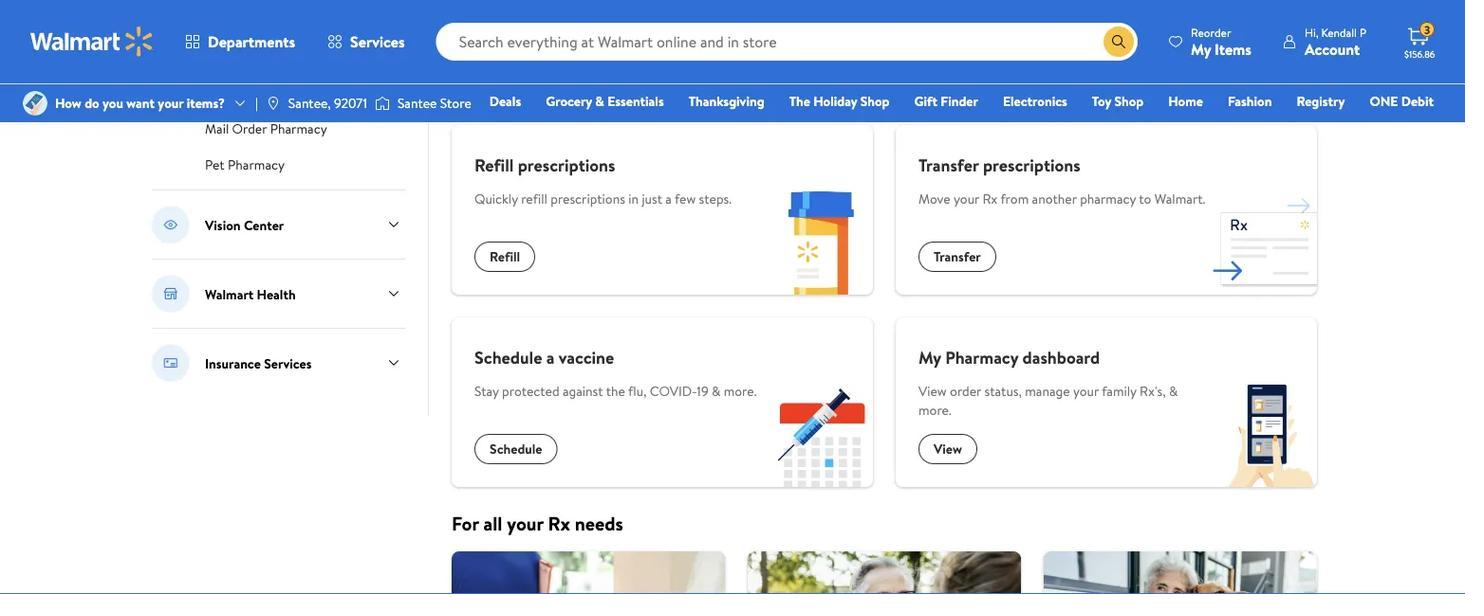 Task type: describe. For each thing, give the bounding box(es) containing it.
fashion
[[1228, 92, 1272, 111]]

hi,
[[1305, 24, 1318, 40]]

santee
[[397, 94, 437, 112]]

& inside view order status, manage your family rx's, & more.
[[1169, 382, 1178, 401]]

essentials
[[607, 92, 664, 111]]

& right flu
[[377, 63, 386, 81]]

account
[[1305, 38, 1360, 59]]

walmart
[[205, 285, 254, 303]]

1 list item from the left
[[440, 552, 736, 595]]

flu
[[356, 63, 374, 81]]

walmart image
[[30, 27, 154, 57]]

needs
[[575, 510, 623, 537]]

order
[[950, 382, 981, 401]]

pet
[[205, 156, 225, 174]]

the holiday shop link
[[781, 91, 898, 111]]

departments
[[208, 31, 295, 52]]

grocery & essentials link
[[537, 91, 672, 111]]

one debit walmart+
[[1370, 92, 1434, 137]]

3 list item from the left
[[1032, 552, 1328, 595]]

test
[[205, 63, 228, 81]]

insurance services
[[205, 354, 312, 373]]

view button
[[919, 435, 977, 465]]

finder
[[941, 92, 978, 111]]

santee, 92071
[[288, 94, 367, 112]]

pharmacy down santee,
[[270, 120, 327, 138]]

today?
[[629, 80, 685, 106]]

 image for how do you want your items?
[[23, 91, 47, 116]]

few
[[675, 190, 696, 208]]

services button
[[311, 19, 421, 65]]

0 horizontal spatial my
[[919, 346, 941, 370]]

quickly
[[474, 190, 518, 208]]

mail
[[205, 120, 229, 138]]

1 horizontal spatial you
[[595, 80, 625, 106]]

against
[[563, 382, 603, 401]]

throat,
[[312, 63, 353, 81]]

schedule now
[[1180, 1, 1271, 22]]

protected
[[502, 382, 559, 401]]

the holiday shop
[[789, 92, 890, 111]]

another
[[1032, 190, 1077, 208]]

fashion link
[[1219, 91, 1280, 111]]

|
[[255, 94, 258, 112]]

92071
[[334, 94, 367, 112]]

how do you want your items?
[[55, 94, 225, 112]]

vision center
[[205, 216, 284, 234]]

store
[[440, 94, 471, 112]]

pharmacy for specialty pharmacy
[[260, 27, 317, 45]]

mail order pharmacy link
[[205, 118, 327, 139]]

the
[[789, 92, 810, 111]]

in
[[628, 190, 639, 208]]

 image for santee, 92071
[[266, 96, 281, 111]]

your right move
[[954, 190, 979, 208]]

pharmacy for pet pharmacy
[[228, 156, 285, 174]]

all
[[484, 510, 502, 537]]

specialty pharmacy
[[205, 27, 317, 45]]

thanksgiving link
[[680, 91, 773, 111]]

home link
[[1160, 91, 1212, 111]]

to
[[1139, 190, 1151, 208]]

mail order pharmacy
[[205, 120, 327, 138]]

walmart health
[[205, 285, 296, 303]]

manage
[[1025, 382, 1070, 401]]

now
[[1244, 1, 1271, 22]]

view for view order status, manage your family rx's, & more.
[[919, 382, 947, 401]]

schedule a vaccine
[[474, 346, 614, 370]]

quickly refill prescriptions in just a few steps.
[[474, 190, 732, 208]]

pharmacy for my pharmacy dashboard
[[945, 346, 1018, 370]]

19 inside test & treat: strep throat, flu & covid-19
[[252, 84, 264, 102]]

1 vertical spatial covid-
[[650, 382, 697, 401]]

dashboard
[[1022, 346, 1100, 370]]

registry
[[1297, 92, 1345, 111]]

& right test
[[231, 63, 240, 81]]

help
[[555, 80, 591, 106]]

0 horizontal spatial you
[[103, 94, 123, 112]]

prescriptions for refill prescriptions
[[518, 153, 615, 177]]

electronics
[[1003, 92, 1067, 111]]

toy
[[1092, 92, 1111, 111]]

deals link
[[481, 91, 530, 111]]

grocery & essentials
[[546, 92, 664, 111]]

for all your rx needs
[[452, 510, 623, 537]]

insurance
[[205, 354, 261, 373]]

one
[[1370, 92, 1398, 111]]

how for how do you want your items?
[[55, 94, 81, 112]]

want
[[126, 94, 155, 112]]

transfer button
[[919, 242, 996, 272]]

one debit link
[[1361, 91, 1442, 111]]

hi, kendall p account
[[1305, 24, 1366, 59]]

refill for refill
[[490, 248, 520, 266]]

schedule for now
[[1180, 1, 1241, 22]]

search icon image
[[1111, 34, 1126, 49]]

how for how can we help you today?
[[452, 80, 489, 106]]

walmart insurance services image
[[152, 344, 190, 382]]

electronics link
[[994, 91, 1076, 111]]

move your rx from another pharmacy to walmart.
[[919, 190, 1205, 208]]



Task type: vqa. For each thing, say whether or not it's contained in the screenshot.
Santee, at top left
yes



Task type: locate. For each thing, give the bounding box(es) containing it.
vision
[[205, 216, 241, 234]]

0 horizontal spatial a
[[546, 346, 554, 370]]

2 shop from the left
[[1114, 92, 1144, 111]]

0 vertical spatial rx
[[983, 190, 998, 208]]

just
[[642, 190, 662, 208]]

Walmart Site-Wide search field
[[436, 23, 1138, 61]]

transfer down move
[[934, 248, 981, 266]]

schedule for a
[[474, 346, 542, 370]]

the
[[606, 382, 625, 401]]

deals
[[489, 92, 521, 111]]

1 vertical spatial rx
[[548, 510, 570, 537]]

pharmacy up strep
[[260, 27, 317, 45]]

0 horizontal spatial shop
[[860, 92, 890, 111]]

schedule now button
[[1158, 0, 1294, 30]]

0 horizontal spatial services
[[264, 354, 312, 373]]

services
[[350, 31, 405, 52], [264, 354, 312, 373]]

1 vertical spatial 19
[[697, 382, 708, 401]]

0 horizontal spatial  image
[[23, 91, 47, 116]]

your right want
[[158, 94, 183, 112]]

shop right toy
[[1114, 92, 1144, 111]]

can
[[494, 80, 523, 106]]

view order status, manage your family rx's, & more.
[[919, 382, 1178, 419]]

holiday
[[813, 92, 857, 111]]

refill
[[521, 190, 547, 208]]

pet pharmacy link
[[205, 154, 285, 175]]

reorder
[[1191, 24, 1231, 40]]

19
[[252, 84, 264, 102], [697, 382, 708, 401]]

transfer for transfer
[[934, 248, 981, 266]]

view
[[919, 382, 947, 401], [934, 440, 962, 459]]

rx left needs
[[548, 510, 570, 537]]

2 horizontal spatial  image
[[375, 94, 390, 113]]

1 vertical spatial a
[[546, 346, 554, 370]]

0 vertical spatial transfer
[[919, 153, 979, 177]]

do
[[85, 94, 99, 112]]

0 vertical spatial my
[[1191, 38, 1211, 59]]

refill prescriptions
[[474, 153, 615, 177]]

2 list item from the left
[[736, 552, 1032, 595]]

0 horizontal spatial 19
[[252, 84, 264, 102]]

1 vertical spatial view
[[934, 440, 962, 459]]

view for view
[[934, 440, 962, 459]]

Search search field
[[436, 23, 1138, 61]]

transfer for transfer prescriptions
[[919, 153, 979, 177]]

vaccine
[[559, 346, 614, 370]]

refill up quickly
[[474, 153, 514, 177]]

1 horizontal spatial more.
[[919, 401, 951, 419]]

view left order
[[919, 382, 947, 401]]

walmart+ link
[[1369, 118, 1442, 138]]

items
[[1215, 38, 1252, 59]]

1 horizontal spatial  image
[[266, 96, 281, 111]]

flu,
[[628, 382, 647, 401]]

test & treat: strep throat, flu & covid-19 link
[[205, 61, 386, 102]]

 image for santee store
[[375, 94, 390, 113]]

you right 'help'
[[595, 80, 625, 106]]

rx left from
[[983, 190, 998, 208]]

debit
[[1401, 92, 1434, 111]]

more. up view 'button'
[[919, 401, 951, 419]]

toy shop link
[[1083, 91, 1152, 111]]

more. left schedule a vaccine. stay protected against the flu, covid-19 and more. schedule. image
[[724, 382, 757, 401]]

 image
[[23, 91, 47, 116], [375, 94, 390, 113], [266, 96, 281, 111]]

transfer up move
[[919, 153, 979, 177]]

 image left do
[[23, 91, 47, 116]]

stay protected against the flu, covid-19 & more.
[[474, 382, 757, 401]]

0 horizontal spatial rx
[[548, 510, 570, 537]]

& right flu,
[[712, 382, 721, 401]]

schedule up reorder
[[1180, 1, 1241, 22]]

$156.86
[[1404, 47, 1435, 60]]

refill button
[[474, 242, 535, 272]]

walmart health image
[[152, 275, 190, 313]]

schedule
[[1180, 1, 1241, 22], [474, 346, 542, 370], [490, 440, 542, 459]]

0 vertical spatial refill
[[474, 153, 514, 177]]

your left the family
[[1073, 382, 1099, 401]]

19 right flu,
[[697, 382, 708, 401]]

walmart.
[[1155, 190, 1205, 208]]

stay
[[474, 382, 499, 401]]

1 vertical spatial services
[[264, 354, 312, 373]]

view inside view order status, manage your family rx's, & more.
[[919, 382, 947, 401]]

1 horizontal spatial my
[[1191, 38, 1211, 59]]

more.
[[724, 382, 757, 401], [919, 401, 951, 419]]

2 vertical spatial schedule
[[490, 440, 542, 459]]

pharmacy
[[260, 27, 317, 45], [270, 120, 327, 138], [228, 156, 285, 174], [945, 346, 1018, 370]]

1 horizontal spatial shop
[[1114, 92, 1144, 111]]

1 vertical spatial transfer
[[934, 248, 981, 266]]

covid- down test
[[205, 84, 252, 102]]

grocery
[[546, 92, 592, 111]]

1 horizontal spatial covid-
[[650, 382, 697, 401]]

0 vertical spatial services
[[350, 31, 405, 52]]

prescriptions up refill
[[518, 153, 615, 177]]

my inside reorder my items
[[1191, 38, 1211, 59]]

a left vaccine
[[546, 346, 554, 370]]

more. for schedule a vaccine
[[724, 382, 757, 401]]

schedule button
[[474, 435, 557, 465]]

strep
[[279, 63, 310, 81]]

view down order
[[934, 440, 962, 459]]

gift
[[914, 92, 937, 111]]

santee,
[[288, 94, 331, 112]]

refill for refill prescriptions
[[474, 153, 514, 177]]

0 vertical spatial covid-
[[205, 84, 252, 102]]

toy shop
[[1092, 92, 1144, 111]]

covid- right flu,
[[650, 382, 697, 401]]

steps.
[[699, 190, 732, 208]]

reorder my items
[[1191, 24, 1252, 59]]

thanksgiving
[[689, 92, 764, 111]]

health
[[257, 285, 296, 303]]

registry link
[[1288, 91, 1353, 111]]

pharmacy up order
[[945, 346, 1018, 370]]

services right insurance
[[264, 354, 312, 373]]

& right 'help'
[[595, 92, 604, 111]]

0 vertical spatial schedule
[[1180, 1, 1241, 22]]

your right all
[[507, 510, 543, 537]]

prescriptions for transfer prescriptions
[[983, 153, 1081, 177]]

santee store
[[397, 94, 471, 112]]

your
[[158, 94, 183, 112], [954, 190, 979, 208], [1073, 382, 1099, 401], [507, 510, 543, 537]]

0 vertical spatial view
[[919, 382, 947, 401]]

1 horizontal spatial a
[[665, 190, 672, 208]]

move
[[919, 190, 950, 208]]

departments button
[[169, 19, 311, 65]]

specialty pharmacy link
[[205, 25, 317, 46]]

prescriptions up from
[[983, 153, 1081, 177]]

from
[[1000, 190, 1029, 208]]

refill inside button
[[490, 248, 520, 266]]

order
[[232, 120, 267, 138]]

0 vertical spatial 19
[[252, 84, 264, 102]]

status,
[[984, 382, 1022, 401]]

0 horizontal spatial how
[[55, 94, 81, 112]]

19 down treat:
[[252, 84, 264, 102]]

walmart+
[[1377, 119, 1434, 137]]

1 horizontal spatial rx
[[983, 190, 998, 208]]

3
[[1424, 22, 1430, 38]]

0 horizontal spatial covid-
[[205, 84, 252, 102]]

schedule up stay
[[474, 346, 542, 370]]

transfer inside "button"
[[934, 248, 981, 266]]

your inside view order status, manage your family rx's, & more.
[[1073, 382, 1099, 401]]

shop right holiday
[[860, 92, 890, 111]]

list
[[440, 552, 1328, 595]]

1 vertical spatial schedule
[[474, 346, 542, 370]]

how left deals
[[452, 80, 489, 106]]

how
[[452, 80, 489, 106], [55, 94, 81, 112]]

treat:
[[243, 63, 275, 81]]

1 horizontal spatial 19
[[697, 382, 708, 401]]

we
[[527, 80, 550, 106]]

my up view 'button'
[[919, 346, 941, 370]]

0 vertical spatial a
[[665, 190, 672, 208]]

my left items
[[1191, 38, 1211, 59]]

p
[[1360, 24, 1366, 40]]

rx
[[983, 190, 998, 208], [548, 510, 570, 537]]

center
[[244, 216, 284, 234]]

list item
[[440, 552, 736, 595], [736, 552, 1032, 595], [1032, 552, 1328, 595]]

&
[[231, 63, 240, 81], [377, 63, 386, 81], [595, 92, 604, 111], [712, 382, 721, 401], [1169, 382, 1178, 401]]

1 shop from the left
[[860, 92, 890, 111]]

services up flu
[[350, 31, 405, 52]]

prescriptions left in
[[551, 190, 625, 208]]

schedule a vaccine. stay protected against the flu, covid-19 and more. schedule. image
[[769, 383, 873, 488]]

& right rx's, on the bottom right
[[1169, 382, 1178, 401]]

specialty
[[205, 27, 257, 45]]

refill
[[474, 153, 514, 177], [490, 248, 520, 266]]

 image right 92071
[[375, 94, 390, 113]]

my pharmacy dashboard. view order status, manage your family rx's and more. view. image
[[1213, 383, 1317, 488]]

1 vertical spatial my
[[919, 346, 941, 370]]

gift finder link
[[906, 91, 987, 111]]

family
[[1102, 382, 1137, 401]]

0 horizontal spatial more.
[[724, 382, 757, 401]]

1 horizontal spatial how
[[452, 80, 489, 106]]

vision center image
[[152, 206, 190, 244]]

1 vertical spatial refill
[[490, 248, 520, 266]]

a right just
[[665, 190, 672, 208]]

more. inside view order status, manage your family rx's, & more.
[[919, 401, 951, 419]]

transfer prescriptions. move your rx from another pharmacy to walmart. transfer. image
[[1213, 191, 1317, 295]]

rx's,
[[1140, 382, 1166, 401]]

more. for my pharmacy dashboard
[[919, 401, 951, 419]]

refill prescriptions. quickly refill medications in just a few steps. refill. image
[[769, 191, 873, 295]]

services inside popup button
[[350, 31, 405, 52]]

items?
[[187, 94, 225, 112]]

schedule down protected
[[490, 440, 542, 459]]

prescriptions
[[518, 153, 615, 177], [983, 153, 1081, 177], [551, 190, 625, 208]]

 image right "|"
[[266, 96, 281, 111]]

transfer prescriptions
[[919, 153, 1081, 177]]

refill down quickly
[[490, 248, 520, 266]]

you right do
[[103, 94, 123, 112]]

covid- inside test & treat: strep throat, flu & covid-19
[[205, 84, 252, 102]]

how left do
[[55, 94, 81, 112]]

1 horizontal spatial services
[[350, 31, 405, 52]]

view inside 'button'
[[934, 440, 962, 459]]

covid-
[[205, 84, 252, 102], [650, 382, 697, 401]]

for
[[452, 510, 479, 537]]

pharmacy down order
[[228, 156, 285, 174]]



